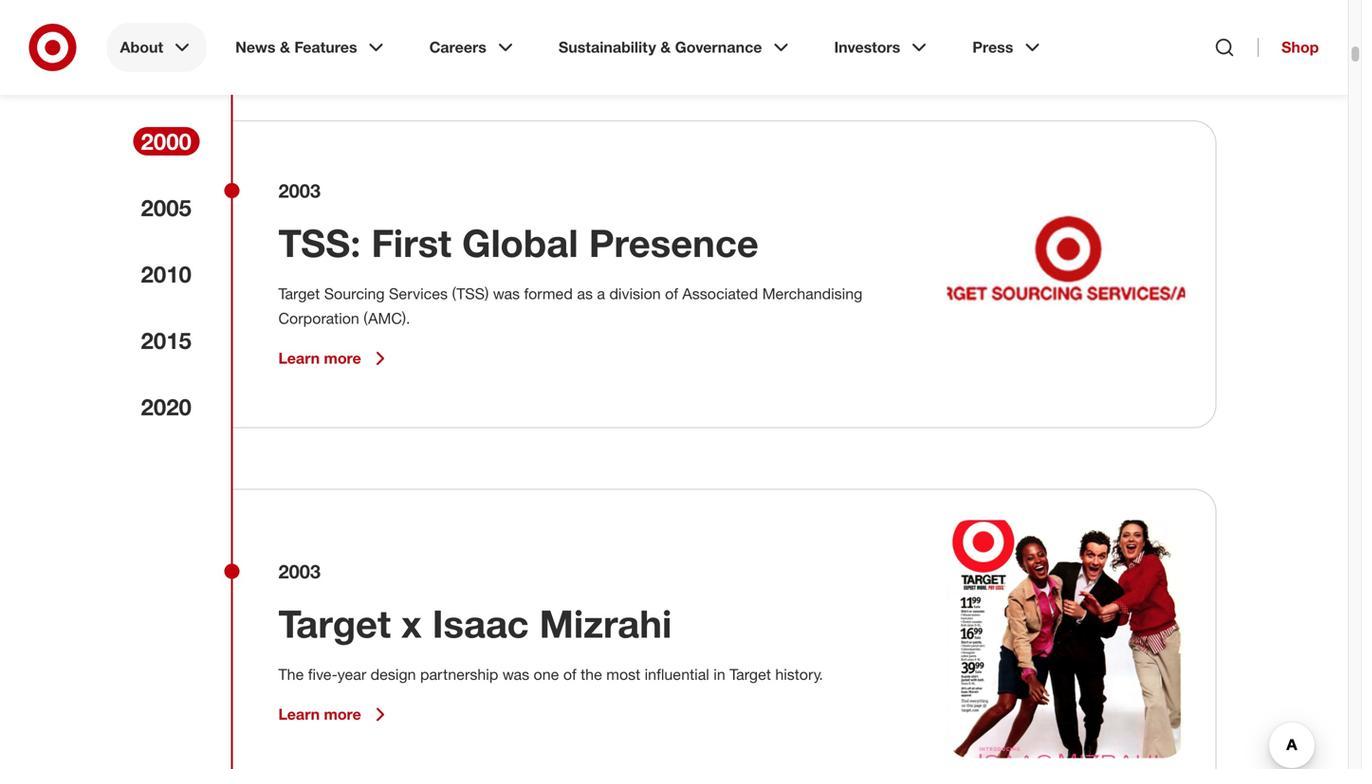 Task type: vqa. For each thing, say whether or not it's contained in the screenshot.
Target Responded to the Coronavirus Outbreak button
no



Task type: locate. For each thing, give the bounding box(es) containing it.
learn more down corporation
[[279, 349, 361, 368]]

1 learn more button from the top
[[279, 348, 392, 370]]

target for target x isaac mizrahi
[[279, 601, 391, 647]]

learn down the the
[[279, 706, 320, 724]]

history.
[[776, 666, 824, 684]]

2003
[[279, 180, 321, 202], [279, 561, 321, 583]]

was left one
[[503, 666, 530, 684]]

& left the governance
[[661, 38, 671, 56]]

0 vertical spatial learn more button
[[279, 348, 392, 370]]

sustainability & governance
[[559, 38, 762, 56]]

first
[[372, 220, 452, 266]]

2010
[[141, 260, 192, 288]]

& for features
[[280, 38, 290, 56]]

target
[[279, 285, 320, 303], [279, 601, 391, 647], [730, 666, 771, 684]]

2020 link
[[133, 393, 200, 421]]

target up the five-
[[279, 601, 391, 647]]

2015 link
[[133, 326, 200, 355]]

x
[[402, 601, 422, 647]]

features
[[295, 38, 357, 56]]

2005 link
[[133, 194, 200, 222]]

more down corporation
[[324, 349, 361, 368]]

0 vertical spatial learn more
[[279, 349, 361, 368]]

1 vertical spatial learn more button
[[279, 704, 392, 727]]

0 vertical spatial learn
[[279, 349, 320, 368]]

learn more for target
[[279, 706, 361, 724]]

2003 for target x isaac mizrahi
[[279, 561, 321, 583]]

1 & from the left
[[280, 38, 290, 56]]

1 more from the top
[[324, 349, 361, 368]]

learn more button down the five-
[[279, 704, 392, 727]]

0 horizontal spatial &
[[280, 38, 290, 56]]

1 2003 from the top
[[279, 180, 321, 202]]

more down the year
[[324, 706, 361, 724]]

1 vertical spatial learn
[[279, 706, 320, 724]]

0 vertical spatial target
[[279, 285, 320, 303]]

1 vertical spatial more
[[324, 706, 361, 724]]

0 vertical spatial of
[[665, 285, 679, 303]]

1 vertical spatial learn more
[[279, 706, 361, 724]]

0 vertical spatial more
[[324, 349, 361, 368]]

learn more button down corporation
[[279, 348, 392, 370]]

1 horizontal spatial &
[[661, 38, 671, 56]]

the
[[279, 666, 304, 684]]

division
[[610, 285, 661, 303]]

learn more
[[279, 349, 361, 368], [279, 706, 361, 724]]

2 more from the top
[[324, 706, 361, 724]]

& inside sustainability & governance link
[[661, 38, 671, 56]]

of left "the"
[[564, 666, 577, 684]]

investors
[[835, 38, 901, 56]]

2 learn more button from the top
[[279, 704, 392, 727]]

careers link
[[416, 23, 530, 72]]

target right the in
[[730, 666, 771, 684]]

was
[[493, 285, 520, 303], [503, 666, 530, 684]]

year
[[338, 666, 366, 684]]

partnership
[[420, 666, 499, 684]]

target inside target sourcing services (tss) was formed as a division of associated merchandising corporation (amc).
[[279, 285, 320, 303]]

was inside target sourcing services (tss) was formed as a division of associated merchandising corporation (amc).
[[493, 285, 520, 303]]

1 horizontal spatial of
[[665, 285, 679, 303]]

1 learn from the top
[[279, 349, 320, 368]]

sourcing
[[324, 285, 385, 303]]

1 vertical spatial 2003
[[279, 561, 321, 583]]

1 vertical spatial of
[[564, 666, 577, 684]]

formed
[[524, 285, 573, 303]]

influential
[[645, 666, 710, 684]]

2 vertical spatial target
[[730, 666, 771, 684]]

learn more button
[[279, 348, 392, 370], [279, 704, 392, 727]]

in
[[714, 666, 726, 684]]

of
[[665, 285, 679, 303], [564, 666, 577, 684]]

1 vertical spatial was
[[503, 666, 530, 684]]

global
[[462, 220, 579, 266]]

target inside button
[[279, 601, 391, 647]]

0 vertical spatial 2003
[[279, 180, 321, 202]]

learn more down the five-
[[279, 706, 361, 724]]

0 horizontal spatial of
[[564, 666, 577, 684]]

as
[[577, 285, 593, 303]]

one
[[534, 666, 559, 684]]

& right news
[[280, 38, 290, 56]]

learn
[[279, 349, 320, 368], [279, 706, 320, 724]]

1 vertical spatial target
[[279, 601, 391, 647]]

& inside news & features link
[[280, 38, 290, 56]]

governance
[[675, 38, 762, 56]]

corporation
[[279, 310, 360, 328]]

&
[[280, 38, 290, 56], [661, 38, 671, 56]]

sustainability & governance link
[[546, 23, 806, 72]]

2 learn more from the top
[[279, 706, 361, 724]]

target up corporation
[[279, 285, 320, 303]]

1 learn more from the top
[[279, 349, 361, 368]]

of right division
[[665, 285, 679, 303]]

more
[[324, 349, 361, 368], [324, 706, 361, 724]]

services
[[389, 285, 448, 303]]

2 & from the left
[[661, 38, 671, 56]]

learn more button for tss:
[[279, 348, 392, 370]]

0 vertical spatial was
[[493, 285, 520, 303]]

2015
[[141, 327, 192, 354]]

learn down corporation
[[279, 349, 320, 368]]

of inside target sourcing services (tss) was formed as a division of associated merchandising corporation (amc).
[[665, 285, 679, 303]]

the five-year design partnership was one of the most influential in target history.
[[279, 666, 824, 684]]

2 learn from the top
[[279, 706, 320, 724]]

2 2003 from the top
[[279, 561, 321, 583]]

learn more button for target
[[279, 704, 392, 727]]

was right (tss)
[[493, 285, 520, 303]]



Task type: describe. For each thing, give the bounding box(es) containing it.
most
[[607, 666, 641, 684]]

target for target sourcing services (tss) was formed as a division of associated merchandising corporation (amc).
[[279, 285, 320, 303]]

isaac
[[433, 601, 529, 647]]

target x isaac mizrahi
[[279, 601, 672, 647]]

mizrahi
[[540, 601, 672, 647]]

& for governance
[[661, 38, 671, 56]]

news
[[235, 38, 276, 56]]

the
[[581, 666, 603, 684]]

tss: first global presence
[[279, 220, 759, 266]]

2010 link
[[133, 260, 200, 288]]

associated
[[683, 285, 759, 303]]

investors link
[[821, 23, 944, 72]]

2000 link
[[133, 127, 200, 156]]

(tss)
[[452, 285, 489, 303]]

tss: first global presence button
[[279, 219, 759, 267]]

five-
[[308, 666, 338, 684]]

target sourcing services (tss) was formed as a division of associated merchandising corporation (amc).
[[279, 285, 863, 328]]

2000
[[141, 128, 192, 155]]

presence
[[589, 220, 759, 266]]

about
[[120, 38, 163, 56]]

sustainability
[[559, 38, 657, 56]]

shop
[[1282, 38, 1320, 56]]

learn for tss:
[[279, 349, 320, 368]]

press
[[973, 38, 1014, 56]]

shop link
[[1258, 38, 1320, 57]]

merchandising
[[763, 285, 863, 303]]

more for tss:
[[324, 349, 361, 368]]

2020
[[141, 393, 192, 421]]

press link
[[960, 23, 1058, 72]]

2005
[[141, 194, 192, 222]]

news & features
[[235, 38, 357, 56]]

about link
[[107, 23, 207, 72]]

learn for target
[[279, 706, 320, 724]]

design
[[371, 666, 416, 684]]

more for target
[[324, 706, 361, 724]]

careers
[[430, 38, 487, 56]]

tss:
[[279, 220, 361, 266]]

a
[[597, 285, 605, 303]]

news & features link
[[222, 23, 401, 72]]

learn more for tss:
[[279, 349, 361, 368]]

logo image
[[948, 152, 1186, 390]]

2003 for tss: first global presence
[[279, 180, 321, 202]]

target x isaac mizrahi button
[[279, 600, 672, 648]]

(amc).
[[364, 310, 410, 328]]



